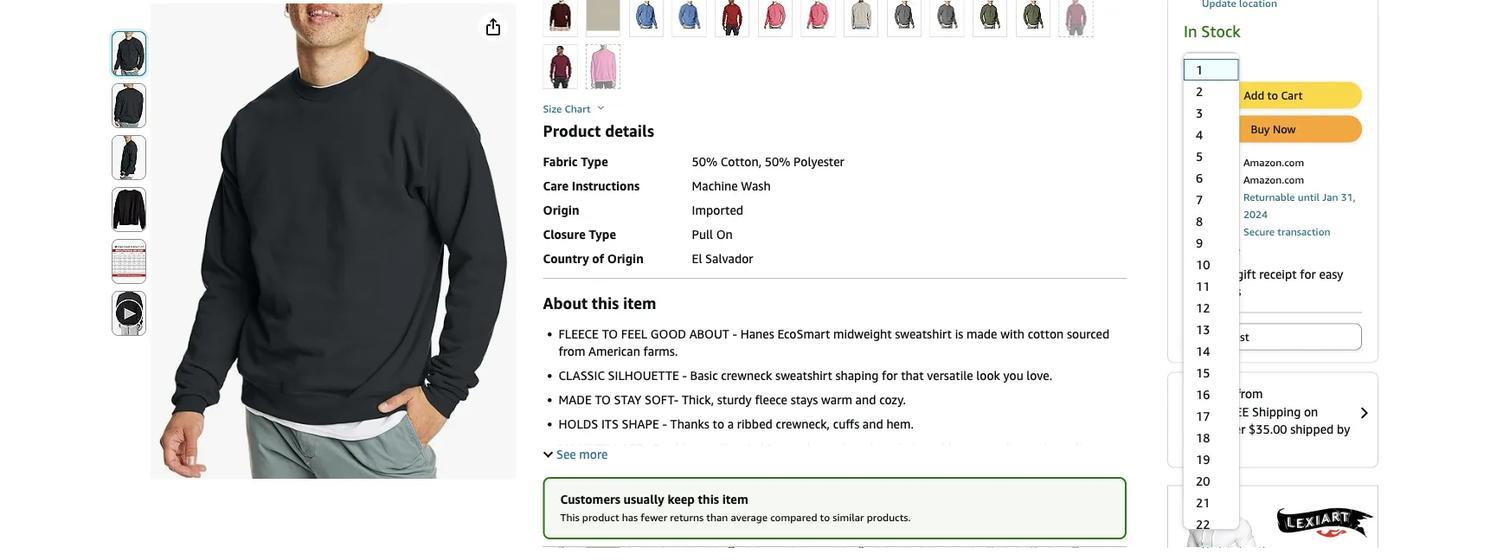 Task type: locate. For each thing, give the bounding box(es) containing it.
0 horizontal spatial -
[[663, 417, 668, 431]]

1 horizontal spatial returns
[[1203, 284, 1242, 298]]

to left similar
[[820, 511, 831, 523]]

1 vertical spatial type
[[589, 227, 617, 242]]

fleece
[[559, 327, 599, 341]]

add a gift receipt for easy returns
[[1203, 266, 1344, 298]]

1 vertical spatial to
[[595, 393, 611, 407]]

returns up the 12
[[1203, 284, 1242, 298]]

15
[[1197, 365, 1211, 379]]

0 horizontal spatial item
[[623, 294, 657, 312]]

1 vertical spatial returns
[[670, 511, 704, 523]]

from inside new (29) from 10 75
[[1237, 386, 1264, 400]]

qty:
[[1191, 56, 1210, 67]]

type up the of
[[589, 227, 617, 242]]

-
[[733, 327, 738, 341], [683, 368, 687, 383], [663, 417, 668, 431]]

0 horizontal spatial from
[[559, 344, 586, 358]]

to
[[602, 327, 618, 341], [595, 393, 611, 407]]

0 vertical spatial add
[[1245, 88, 1265, 102]]

to up american
[[602, 327, 618, 341]]

- left hanes
[[733, 327, 738, 341]]

details
[[605, 121, 655, 140]]

type up care instructions at the top left of page
[[581, 155, 608, 169]]

2 50% from the left
[[765, 155, 791, 169]]

type
[[581, 155, 608, 169], [589, 227, 617, 242]]

1 vertical spatial and
[[863, 417, 884, 431]]

None submit
[[113, 32, 145, 75], [113, 84, 145, 127], [113, 136, 145, 179], [113, 188, 145, 231], [113, 240, 145, 283], [113, 292, 145, 335], [113, 32, 145, 75], [113, 84, 145, 127], [113, 136, 145, 179], [113, 188, 145, 231], [113, 240, 145, 283], [113, 292, 145, 335]]

inside
[[1310, 242, 1337, 254]]

basic
[[691, 368, 718, 383]]

amazon.com up returnable at the top
[[1244, 173, 1305, 185]]

0 vertical spatial returns
[[1203, 284, 1242, 298]]

1 vertical spatial add
[[1203, 266, 1225, 281]]

from
[[559, 344, 586, 358], [1237, 386, 1264, 400]]

14 link
[[1184, 340, 1240, 361]]

16 link
[[1184, 383, 1240, 405]]

0 horizontal spatial returns
[[670, 511, 704, 523]]

holds
[[559, 417, 599, 431]]

1 horizontal spatial from
[[1237, 386, 1264, 400]]

2
[[1197, 84, 1204, 98]]

this right about
[[592, 294, 619, 312]]

1 vertical spatial origin
[[608, 252, 644, 266]]

7
[[1197, 192, 1204, 206]]

10 link
[[1184, 253, 1240, 275]]

1 horizontal spatial for
[[1301, 266, 1317, 281]]

from down fleece
[[559, 344, 586, 358]]

returnable until jan 31, 2024 button
[[1244, 189, 1357, 220]]

closure
[[543, 227, 586, 242]]

made
[[559, 393, 592, 407]]

add for add to list
[[1195, 330, 1215, 343]]

50% cotton, 50% polyester
[[692, 155, 845, 169]]

salvador
[[706, 252, 754, 266]]

gift
[[1237, 266, 1257, 281]]

10 inside new (29) from 10 75
[[1190, 402, 1206, 419]]

0 vertical spatial to
[[602, 327, 618, 341]]

10 inside 'list box'
[[1197, 257, 1211, 271]]

item up average in the bottom of the page
[[723, 492, 749, 507]]

from inside the fleece to feel good about - hanes ecosmart midweight sweatshirt is made with cotton sourced from american farms.
[[559, 344, 586, 358]]

cardinal image
[[1060, 0, 1093, 36]]

a left the ribbed
[[728, 417, 734, 431]]

50% up wash
[[765, 155, 791, 169]]

origin right the of
[[608, 252, 644, 266]]

0 vertical spatial type
[[581, 155, 608, 169]]

shaping
[[836, 368, 879, 383]]

0 horizontal spatial a
[[728, 417, 734, 431]]

0 vertical spatial from
[[559, 344, 586, 358]]

- inside the fleece to feel good about - hanes ecosmart midweight sweatshirt is made with cotton sourced from american farms.
[[733, 327, 738, 341]]

add inside add a gift receipt for easy returns
[[1203, 266, 1225, 281]]

care
[[543, 179, 569, 193]]

2 horizontal spatial -
[[733, 327, 738, 341]]

sweatshirt
[[896, 327, 952, 341], [776, 368, 833, 383]]

you
[[1004, 368, 1024, 383]]

to inside customers usually keep this item this product has fewer returns than average compared to similar products.
[[820, 511, 831, 523]]

for left easy
[[1301, 266, 1317, 281]]

1 horizontal spatial item
[[723, 492, 749, 507]]

smoke grey image
[[888, 0, 921, 36]]

19 link
[[1184, 448, 1240, 470]]

list box
[[1184, 58, 1240, 548]]

add up buy
[[1245, 88, 1265, 102]]

to left stay at the bottom
[[595, 393, 611, 407]]

look
[[977, 368, 1001, 383]]

0 vertical spatial a
[[1228, 266, 1234, 281]]

origin up closure
[[543, 203, 580, 217]]

1 vertical spatial this
[[698, 492, 720, 507]]

1 vertical spatial sweatshirt
[[776, 368, 833, 383]]

and down shaping
[[856, 393, 877, 407]]

add
[[1245, 88, 1265, 102], [1203, 266, 1225, 281], [1195, 330, 1215, 343]]

21
[[1197, 495, 1211, 509]]

transaction
[[1278, 225, 1331, 237]]

soft-
[[645, 393, 679, 407]]

safety pink image
[[759, 0, 792, 36]]

3 link
[[1184, 102, 1240, 123]]

and right cuffs
[[863, 417, 884, 431]]

origin
[[543, 203, 580, 217], [608, 252, 644, 266]]

to inside the fleece to feel good about - hanes ecosmart midweight sweatshirt is made with cotton sourced from american farms.
[[602, 327, 618, 341]]

cotton
[[1028, 327, 1064, 341]]

what's
[[1277, 242, 1307, 254]]

option group
[[538, 0, 1127, 93]]

and
[[856, 393, 877, 407], [863, 417, 884, 431]]

from up free
[[1237, 386, 1264, 400]]

shape
[[622, 417, 660, 431]]

this up the than
[[698, 492, 720, 507]]

2 vertical spatial -
[[663, 417, 668, 431]]

50% up machine
[[692, 155, 718, 169]]

add to list
[[1195, 330, 1250, 343]]

1 horizontal spatial 50%
[[765, 155, 791, 169]]

free
[[1222, 404, 1250, 418]]

shows what's inside button
[[1244, 241, 1337, 255]]

to
[[1268, 88, 1279, 102], [1218, 330, 1229, 343], [713, 417, 725, 431], [820, 511, 831, 523]]

silhouette
[[608, 368, 680, 383]]

1 left dropdown icon
[[1215, 56, 1221, 67]]

0 vertical spatial -
[[733, 327, 738, 341]]

1 vertical spatial amazon.com
[[1244, 173, 1305, 185]]

fleece to feel good about - hanes ecosmart midweight sweatshirt is made with cotton sourced from american farms.
[[559, 327, 1110, 358]]

add for add a gift receipt for easy returns
[[1203, 266, 1225, 281]]

has
[[622, 511, 638, 523]]

with
[[1001, 327, 1025, 341]]

new
[[1184, 386, 1209, 400]]

this
[[561, 511, 580, 523]]

returns inside add a gift receipt for easy returns
[[1203, 284, 1242, 298]]

dropdown image
[[1225, 58, 1234, 65]]

1 up 2
[[1197, 62, 1204, 76]]

0 vertical spatial 10
[[1197, 257, 1211, 271]]

1 amazon.com from the top
[[1244, 156, 1305, 168]]

wow pink image
[[587, 45, 620, 88]]

instructions
[[572, 179, 640, 193]]

machine wash
[[692, 179, 771, 193]]

0 horizontal spatial 50%
[[692, 155, 718, 169]]

pull on
[[692, 227, 733, 242]]

chart
[[565, 103, 591, 115]]

of
[[593, 252, 604, 266]]

size
[[543, 103, 562, 115]]

machine
[[692, 179, 738, 193]]

add down the 9 link
[[1203, 266, 1225, 281]]

safety pink - 1 pack image
[[802, 0, 835, 36]]

1 vertical spatial -
[[683, 368, 687, 383]]

to inside radio
[[1218, 330, 1229, 343]]

good
[[651, 327, 687, 341]]

1 vertical spatial for
[[882, 368, 898, 383]]

list
[[1232, 330, 1250, 343]]

country
[[543, 252, 589, 266]]

0 horizontal spatial 1
[[1197, 62, 1204, 76]]

0 vertical spatial this
[[592, 294, 619, 312]]

american
[[589, 344, 641, 358]]

- left basic
[[683, 368, 687, 383]]

usually
[[624, 492, 665, 507]]

1 vertical spatial from
[[1237, 386, 1264, 400]]

add inside radio
[[1195, 330, 1215, 343]]

17
[[1197, 408, 1211, 423]]

to left list
[[1218, 330, 1229, 343]]

15 link
[[1184, 361, 1240, 383]]

for left that
[[882, 368, 898, 383]]

product details
[[543, 121, 655, 140]]

0 vertical spatial sweatshirt
[[896, 327, 952, 341]]

sweatshirt left is
[[896, 327, 952, 341]]

see
[[557, 447, 576, 461]]

ecosmart
[[778, 327, 831, 341]]

1 horizontal spatial sweatshirt
[[896, 327, 952, 341]]

add up 14
[[1195, 330, 1215, 343]]

2 amazon.com from the top
[[1244, 173, 1305, 185]]

2 vertical spatial add
[[1195, 330, 1215, 343]]

21 link
[[1184, 491, 1240, 513]]

- right shape
[[663, 417, 668, 431]]

1 horizontal spatial this
[[698, 492, 720, 507]]

1 horizontal spatial a
[[1228, 266, 1234, 281]]

0 vertical spatial and
[[856, 393, 877, 407]]

sweatshirt up stays
[[776, 368, 833, 383]]

amazon.com down buy now submit
[[1244, 156, 1305, 168]]

item up feel
[[623, 294, 657, 312]]

10 down new
[[1190, 402, 1206, 419]]

1 vertical spatial a
[[728, 417, 734, 431]]

crewneck,
[[776, 417, 830, 431]]

9 link
[[1184, 231, 1240, 253]]

1 horizontal spatial origin
[[608, 252, 644, 266]]

a left 'gift'
[[1228, 266, 1234, 281]]

9
[[1197, 235, 1204, 250]]

average
[[731, 511, 768, 523]]

returnable
[[1244, 190, 1296, 202]]

jan
[[1323, 190, 1339, 202]]

0 vertical spatial for
[[1301, 266, 1317, 281]]

10 up 11
[[1197, 257, 1211, 271]]

8
[[1197, 214, 1204, 228]]

stays
[[791, 393, 819, 407]]

made to stay soft- thick, sturdy fleece stays warm and cozy.
[[559, 393, 907, 407]]

secure
[[1244, 225, 1276, 237]]

1 vertical spatial 10
[[1190, 402, 1206, 419]]

1 vertical spatial item
[[723, 492, 749, 507]]

similar
[[833, 511, 865, 523]]

0 vertical spatial origin
[[543, 203, 580, 217]]

0 vertical spatial amazon.com
[[1244, 156, 1305, 168]]

hanes men&#39;s ecosmart fleece sweatshirt, cotton-blend pullover, crewneck sweatshirt for men (1 or 2 pack) image
[[159, 4, 508, 479]]

returns down keep
[[670, 511, 704, 523]]



Task type: describe. For each thing, give the bounding box(es) containing it.
easy
[[1320, 266, 1344, 281]]

1 option
[[1184, 58, 1240, 80]]

Add to Cart submit
[[1185, 82, 1362, 108]]

18 link
[[1184, 426, 1240, 448]]

shipping
[[1253, 404, 1302, 418]]

its
[[602, 417, 619, 431]]

popover image
[[598, 105, 604, 110]]

4
[[1197, 127, 1204, 141]]

deep red image
[[716, 0, 749, 36]]

see more button
[[543, 447, 608, 461]]

type for closure type
[[589, 227, 617, 242]]

0 horizontal spatial sweatshirt
[[776, 368, 833, 383]]

1 horizontal spatial 1
[[1215, 56, 1221, 67]]

a inside add a gift receipt for easy returns
[[1228, 266, 1234, 281]]

to for stay
[[595, 393, 611, 407]]

list box containing 1
[[1184, 58, 1240, 548]]

size chart button
[[543, 101, 604, 115]]

for inside add a gift receipt for easy returns
[[1301, 266, 1317, 281]]

wash
[[741, 179, 771, 193]]

sand image
[[587, 0, 620, 36]]

versatile
[[928, 368, 974, 383]]

about
[[690, 327, 730, 341]]

1 link
[[1184, 58, 1240, 80]]

orders
[[1184, 421, 1219, 436]]

31,
[[1342, 190, 1357, 202]]

22
[[1197, 517, 1211, 531]]

thanks
[[671, 417, 710, 431]]

in
[[1184, 21, 1198, 40]]

see more
[[557, 447, 608, 461]]

compared
[[771, 511, 818, 523]]

this inside customers usually keep this item this product has fewer returns than average compared to similar products.
[[698, 492, 720, 507]]

cozy.
[[880, 393, 907, 407]]

polyester
[[794, 155, 845, 169]]

cuffs
[[834, 417, 860, 431]]

11
[[1197, 279, 1211, 293]]

carolina blue image
[[630, 0, 663, 36]]

11 link
[[1184, 275, 1240, 296]]

1 horizontal spatial -
[[683, 368, 687, 383]]

5
[[1197, 149, 1204, 163]]

fleece
[[755, 393, 788, 407]]

is
[[956, 327, 964, 341]]

sand - 1 pack image
[[845, 0, 878, 36]]

about
[[543, 294, 588, 312]]

until
[[1299, 190, 1320, 202]]

cardinal - 1 pack image
[[544, 45, 577, 88]]

fatigue green - 1 pack image
[[1017, 0, 1050, 36]]

2024
[[1244, 208, 1269, 220]]

in stock
[[1184, 21, 1241, 40]]

Buy Now submit
[[1185, 116, 1362, 141]]

1 50% from the left
[[692, 155, 718, 169]]

1 inside 1 2 3 4 5 6 7 8 9 10 11 12 13 14 15 16 17 18 19 20 21 22
[[1197, 62, 1204, 76]]

to down the made to stay soft- thick, sturdy fleece stays warm and cozy.
[[713, 417, 725, 431]]

now
[[1274, 122, 1297, 135]]

0 horizontal spatial origin
[[543, 203, 580, 217]]

to left cart
[[1268, 88, 1279, 102]]

made
[[967, 327, 998, 341]]

17 link
[[1184, 405, 1240, 426]]

18
[[1197, 430, 1211, 444]]

love.
[[1027, 368, 1053, 383]]

12
[[1197, 300, 1211, 315]]

warm
[[822, 393, 853, 407]]

13
[[1197, 322, 1211, 336]]

customers usually keep this item this product has fewer returns than average compared to similar products.
[[561, 492, 911, 523]]

6
[[1197, 170, 1204, 185]]

fabric type
[[543, 155, 608, 169]]

add for add to cart
[[1245, 88, 1265, 102]]

shows
[[1244, 242, 1275, 254]]

qty: 1
[[1191, 56, 1221, 67]]

$35.00
[[1249, 421, 1288, 436]]

by
[[1338, 421, 1351, 436]]

sweatshirt inside the fleece to feel good about - hanes ecosmart midweight sweatshirt is made with cotton sourced from american farms.
[[896, 327, 952, 341]]

secure transaction
[[1244, 225, 1331, 237]]

smoke grey - 1 pack image
[[931, 0, 964, 36]]

free shipping on orders over $35.00 shipped by amazon.
[[1184, 404, 1351, 453]]

19
[[1197, 452, 1211, 466]]

returns inside customers usually keep this item this product has fewer returns than average compared to similar products.
[[670, 511, 704, 523]]

13 link
[[1184, 318, 1240, 340]]

0 vertical spatial item
[[623, 294, 657, 312]]

over
[[1222, 421, 1246, 436]]

extender expand image
[[544, 448, 553, 458]]

fatigue green image
[[974, 0, 1007, 36]]

to for feel
[[602, 327, 618, 341]]

classic silhouette - basic crewneck sweatshirt shaping for that versatile look you love.
[[559, 368, 1053, 383]]

item inside customers usually keep this item this product has fewer returns than average compared to similar products.
[[723, 492, 749, 507]]

carolina blue - 1 pack image
[[673, 0, 706, 36]]

6 link
[[1184, 166, 1240, 188]]

hanes
[[741, 327, 775, 341]]

22 link
[[1184, 513, 1240, 534]]

12 link
[[1184, 296, 1240, 318]]

hem.
[[887, 417, 914, 431]]

0 horizontal spatial this
[[592, 294, 619, 312]]

8 link
[[1184, 210, 1240, 231]]

Add to List radio
[[1184, 323, 1363, 350]]

7 link
[[1184, 188, 1240, 210]]

products.
[[867, 511, 911, 523]]

0 horizontal spatial for
[[882, 368, 898, 383]]

14
[[1197, 344, 1211, 358]]

on
[[717, 227, 733, 242]]

type for fabric type
[[581, 155, 608, 169]]

sturdy
[[718, 393, 752, 407]]

crewneck
[[722, 368, 773, 383]]

amazon.
[[1184, 439, 1232, 453]]

sourced
[[1068, 327, 1110, 341]]

mulled berry - 1 pack image
[[544, 0, 577, 36]]

ribbed
[[737, 417, 773, 431]]

keep
[[668, 492, 695, 507]]

buy
[[1252, 122, 1271, 135]]



Task type: vqa. For each thing, say whether or not it's contained in the screenshot.
THE KEURIG K-CLASSIC COFFEE MAKER K-CUP POD, SINGLE SERVE, PROGRAMMABLE, 6 TO 10 OZ. BREW SIZES, BLACK image on the right of the page
no



